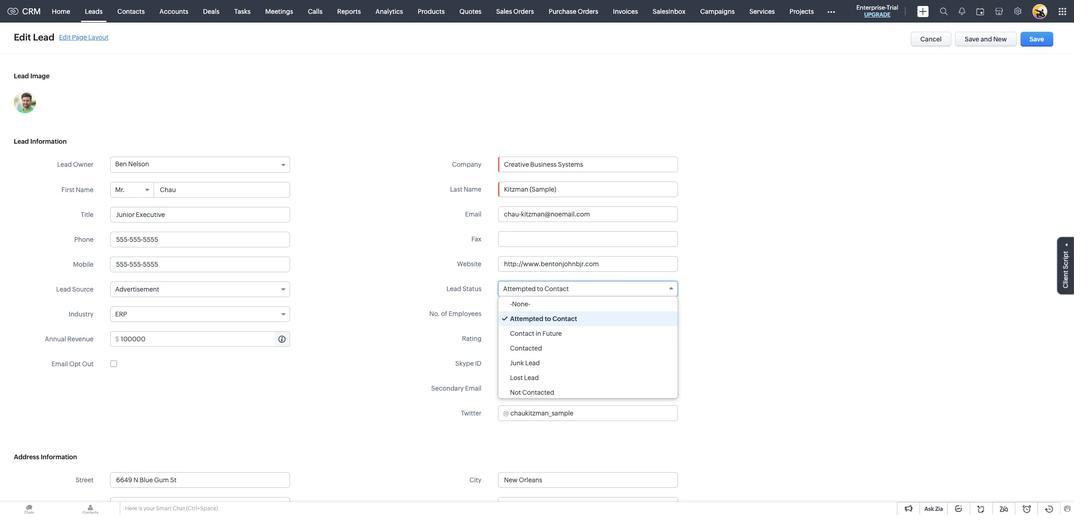 Task type: vqa. For each thing, say whether or not it's contained in the screenshot.
27
no



Task type: describe. For each thing, give the bounding box(es) containing it.
opt
[[69, 361, 81, 368]]

calendar image
[[976, 8, 984, 15]]

lead down image
[[14, 138, 29, 145]]

new
[[993, 36, 1007, 43]]

attempted inside option
[[510, 315, 543, 323]]

ben nelson
[[115, 161, 149, 168]]

lead image
[[14, 72, 50, 80]]

name for last name
[[464, 186, 482, 193]]

nelson
[[128, 161, 149, 168]]

industry
[[69, 311, 94, 318]]

not
[[510, 389, 521, 397]]

trial
[[887, 4, 898, 11]]

skype
[[455, 360, 474, 368]]

crm link
[[7, 6, 41, 16]]

not contacted option
[[499, 386, 678, 400]]

save for save
[[1030, 36, 1044, 43]]

advertisement
[[115, 286, 159, 293]]

-none-
[[510, 301, 530, 308]]

contacted option
[[499, 341, 678, 356]]

Other Modules field
[[821, 4, 841, 19]]

skype id
[[455, 360, 482, 368]]

status
[[463, 285, 482, 293]]

ask
[[924, 506, 934, 513]]

script
[[1062, 251, 1070, 270]]

future
[[543, 330, 562, 338]]

phone
[[74, 236, 94, 244]]

ben
[[115, 161, 127, 168]]

deals
[[203, 8, 220, 15]]

signals element
[[953, 0, 971, 23]]

id
[[475, 360, 482, 368]]

accounts
[[160, 8, 188, 15]]

create menu element
[[912, 0, 934, 22]]

email for email opt out
[[52, 361, 68, 368]]

purchase
[[549, 8, 576, 15]]

@
[[503, 410, 509, 417]]

Advertisement field
[[110, 282, 290, 297]]

edit lead edit page layout
[[14, 32, 108, 42]]

mobile
[[73, 261, 94, 268]]

contacts
[[117, 8, 145, 15]]

home
[[52, 8, 70, 15]]

lead inside option
[[524, 375, 539, 382]]

campaigns link
[[693, 0, 742, 22]]

meetings
[[265, 8, 293, 15]]

not contacted
[[510, 389, 554, 397]]

accounts link
[[152, 0, 196, 22]]

out
[[82, 361, 94, 368]]

sales orders link
[[489, 0, 541, 22]]

services link
[[742, 0, 782, 22]]

junk lead option
[[499, 356, 678, 371]]

secondary email
[[431, 385, 482, 392]]

image image
[[14, 91, 36, 113]]

lead owner
[[57, 161, 94, 168]]

edit inside edit lead edit page layout
[[59, 33, 71, 41]]

tasks link
[[227, 0, 258, 22]]

reports
[[337, 8, 361, 15]]

chats image
[[0, 503, 58, 516]]

lead inside option
[[525, 360, 540, 367]]

(ctrl+space)
[[186, 506, 218, 512]]

-
[[510, 301, 512, 308]]

lead left status
[[447, 285, 461, 293]]

cancel
[[920, 36, 942, 43]]

invoices link
[[606, 0, 645, 22]]

attempted to contact inside "attempted to contact" field
[[503, 285, 569, 293]]

rating
[[462, 335, 482, 343]]

lead left image on the top left of page
[[14, 72, 29, 80]]

junk
[[510, 360, 524, 367]]

here is your smart chat (ctrl+space)
[[125, 506, 218, 512]]

home link
[[45, 0, 78, 22]]

tasks
[[234, 8, 251, 15]]

calls link
[[301, 0, 330, 22]]

lead down crm
[[33, 32, 54, 42]]

lost lead
[[510, 375, 539, 382]]

source
[[72, 286, 94, 293]]

cancel button
[[911, 32, 951, 47]]

orders for sales orders
[[513, 8, 534, 15]]

is
[[138, 506, 142, 512]]

none-
[[512, 301, 530, 308]]

-none- option
[[499, 297, 678, 312]]

attempted inside field
[[503, 285, 536, 293]]

deals link
[[196, 0, 227, 22]]

signals image
[[959, 7, 965, 15]]

sales
[[496, 8, 512, 15]]

lost
[[510, 375, 523, 382]]

upgrade
[[864, 12, 891, 18]]

last name
[[450, 186, 482, 193]]

to inside option
[[545, 315, 551, 323]]

junk lead
[[510, 360, 540, 367]]

your
[[143, 506, 155, 512]]

orders for purchase orders
[[578, 8, 598, 15]]

here
[[125, 506, 137, 512]]

leads
[[85, 8, 103, 15]]

to inside field
[[537, 285, 543, 293]]

2 vertical spatial email
[[465, 385, 482, 392]]

profile element
[[1027, 0, 1053, 22]]

crm
[[22, 6, 41, 16]]

company
[[452, 161, 482, 168]]

ERP field
[[110, 307, 290, 322]]



Task type: locate. For each thing, give the bounding box(es) containing it.
sales orders
[[496, 8, 534, 15]]

analytics
[[376, 8, 403, 15]]

and
[[981, 36, 992, 43]]

contact inside field
[[545, 285, 569, 293]]

enterprise-trial upgrade
[[856, 4, 898, 18]]

website
[[457, 261, 482, 268]]

None text field
[[110, 207, 290, 223], [498, 306, 678, 322], [121, 332, 290, 347], [498, 356, 678, 372], [498, 473, 678, 488], [110, 498, 290, 513], [110, 207, 290, 223], [498, 306, 678, 322], [121, 332, 290, 347], [498, 356, 678, 372], [498, 473, 678, 488], [110, 498, 290, 513]]

information for lead information
[[30, 138, 67, 145]]

attempted
[[503, 285, 536, 293], [510, 315, 543, 323]]

contact up future
[[552, 315, 577, 323]]

orders
[[513, 8, 534, 15], [578, 8, 598, 15]]

lost lead option
[[499, 371, 678, 386]]

page
[[72, 33, 87, 41]]

0 vertical spatial information
[[30, 138, 67, 145]]

edit left the page
[[59, 33, 71, 41]]

orders right the purchase
[[578, 8, 598, 15]]

1 vertical spatial attempted
[[510, 315, 543, 323]]

of
[[441, 310, 447, 318]]

attempted to contact
[[503, 285, 569, 293], [510, 315, 577, 323]]

quotes link
[[452, 0, 489, 22]]

address
[[14, 454, 39, 461]]

1 save from the left
[[965, 36, 979, 43]]

1 horizontal spatial name
[[464, 186, 482, 193]]

title
[[81, 211, 94, 219]]

0 vertical spatial to
[[537, 285, 543, 293]]

lead source
[[56, 286, 94, 293]]

lead right junk
[[525, 360, 540, 367]]

services
[[749, 8, 775, 15]]

search element
[[934, 0, 953, 23]]

enterprise-
[[856, 4, 887, 11]]

attempted to contact up 'in'
[[510, 315, 577, 323]]

orders inside purchase orders "link"
[[578, 8, 598, 15]]

zia
[[935, 506, 943, 513]]

email up fax
[[465, 211, 482, 218]]

twitter
[[461, 410, 482, 417]]

contact
[[545, 285, 569, 293], [552, 315, 577, 323], [510, 330, 534, 338]]

save and new
[[965, 36, 1007, 43]]

attempted to contact option
[[499, 312, 678, 327]]

information right address
[[41, 454, 77, 461]]

2 orders from the left
[[578, 8, 598, 15]]

analytics link
[[368, 0, 410, 22]]

search image
[[940, 7, 948, 15]]

0 vertical spatial contacted
[[510, 345, 542, 352]]

None text field
[[499, 157, 678, 172], [498, 182, 678, 197], [154, 183, 290, 197], [498, 207, 678, 222], [498, 232, 678, 247], [110, 232, 290, 248], [498, 256, 678, 272], [110, 257, 290, 273], [498, 381, 678, 397], [510, 406, 678, 421], [110, 473, 290, 488], [498, 498, 678, 513], [499, 157, 678, 172], [498, 182, 678, 197], [154, 183, 290, 197], [498, 207, 678, 222], [498, 232, 678, 247], [110, 232, 290, 248], [498, 256, 678, 272], [110, 257, 290, 273], [498, 381, 678, 397], [510, 406, 678, 421], [110, 473, 290, 488], [498, 498, 678, 513]]

save for save and new
[[965, 36, 979, 43]]

smart
[[156, 506, 172, 512]]

profile image
[[1033, 4, 1047, 19]]

attempted to contact inside attempted to contact option
[[510, 315, 577, 323]]

ask zia
[[924, 506, 943, 513]]

email left the opt
[[52, 361, 68, 368]]

client
[[1062, 271, 1070, 289]]

revenue
[[67, 336, 94, 343]]

2 vertical spatial contact
[[510, 330, 534, 338]]

state
[[78, 502, 94, 509]]

chat
[[173, 506, 185, 512]]

lead up not contacted
[[524, 375, 539, 382]]

information up lead owner
[[30, 138, 67, 145]]

code
[[465, 502, 482, 509]]

contacted
[[510, 345, 542, 352], [522, 389, 554, 397]]

salesinbox
[[653, 8, 686, 15]]

secondary
[[431, 385, 464, 392]]

name right last
[[464, 186, 482, 193]]

to up 'in'
[[537, 285, 543, 293]]

contacts image
[[61, 503, 119, 516]]

lead left source
[[56, 286, 71, 293]]

edit page layout link
[[59, 33, 108, 41]]

list box
[[499, 297, 678, 400]]

save left and
[[965, 36, 979, 43]]

calls
[[308, 8, 323, 15]]

contact inside option
[[552, 315, 577, 323]]

salesinbox link
[[645, 0, 693, 22]]

1 vertical spatial contacted
[[522, 389, 554, 397]]

1 horizontal spatial to
[[545, 315, 551, 323]]

1 vertical spatial email
[[52, 361, 68, 368]]

name right first
[[76, 186, 94, 194]]

address information
[[14, 454, 77, 461]]

annual
[[45, 336, 66, 343]]

orders inside sales orders link
[[513, 8, 534, 15]]

to
[[537, 285, 543, 293], [545, 315, 551, 323]]

0 vertical spatial email
[[465, 211, 482, 218]]

no.
[[429, 310, 440, 318]]

contact inside option
[[510, 330, 534, 338]]

invoices
[[613, 8, 638, 15]]

contacted inside option
[[522, 389, 554, 397]]

1 vertical spatial contact
[[552, 315, 577, 323]]

Attempted to Contact field
[[498, 281, 678, 297]]

create menu image
[[917, 6, 929, 17]]

lead left owner
[[57, 161, 72, 168]]

projects
[[790, 8, 814, 15]]

save inside button
[[965, 36, 979, 43]]

save down profile icon
[[1030, 36, 1044, 43]]

1 orders from the left
[[513, 8, 534, 15]]

0 horizontal spatial edit
[[14, 32, 31, 42]]

edit
[[14, 32, 31, 42], [59, 33, 71, 41]]

email up twitter
[[465, 385, 482, 392]]

contact left 'in'
[[510, 330, 534, 338]]

purchase orders link
[[541, 0, 606, 22]]

image
[[30, 72, 50, 80]]

contact in future option
[[499, 327, 678, 341]]

products link
[[410, 0, 452, 22]]

1 horizontal spatial edit
[[59, 33, 71, 41]]

contact up "-none-" option
[[545, 285, 569, 293]]

$
[[115, 336, 119, 343]]

purchase orders
[[549, 8, 598, 15]]

client script
[[1062, 251, 1070, 289]]

save
[[965, 36, 979, 43], [1030, 36, 1044, 43]]

1 vertical spatial attempted to contact
[[510, 315, 577, 323]]

contacted up junk lead
[[510, 345, 542, 352]]

city
[[470, 477, 482, 484]]

0 horizontal spatial orders
[[513, 8, 534, 15]]

attempted up -none- in the left bottom of the page
[[503, 285, 536, 293]]

attempted to contact up none-
[[503, 285, 569, 293]]

name for first name
[[76, 186, 94, 194]]

0 horizontal spatial save
[[965, 36, 979, 43]]

1 horizontal spatial orders
[[578, 8, 598, 15]]

attempted down none-
[[510, 315, 543, 323]]

contacts link
[[110, 0, 152, 22]]

first
[[62, 186, 74, 194]]

0 vertical spatial contact
[[545, 285, 569, 293]]

contacted inside option
[[510, 345, 542, 352]]

orders right sales
[[513, 8, 534, 15]]

erp
[[115, 311, 127, 318]]

1 vertical spatial information
[[41, 454, 77, 461]]

Mr. field
[[111, 183, 154, 197]]

information for address information
[[41, 454, 77, 461]]

last
[[450, 186, 462, 193]]

in
[[536, 330, 541, 338]]

None field
[[499, 157, 678, 172]]

2 save from the left
[[1030, 36, 1044, 43]]

0 horizontal spatial name
[[76, 186, 94, 194]]

save and new button
[[955, 32, 1017, 47]]

first name
[[62, 186, 94, 194]]

no. of employees
[[429, 310, 482, 318]]

layout
[[88, 33, 108, 41]]

street
[[75, 477, 94, 484]]

1 vertical spatial to
[[545, 315, 551, 323]]

email opt out
[[52, 361, 94, 368]]

0 vertical spatial attempted
[[503, 285, 536, 293]]

list box containing -none-
[[499, 297, 678, 400]]

edit down crm link
[[14, 32, 31, 42]]

0 horizontal spatial to
[[537, 285, 543, 293]]

save inside 'button'
[[1030, 36, 1044, 43]]

employees
[[449, 310, 482, 318]]

to up future
[[545, 315, 551, 323]]

1 horizontal spatial save
[[1030, 36, 1044, 43]]

0 vertical spatial attempted to contact
[[503, 285, 569, 293]]

email
[[465, 211, 482, 218], [52, 361, 68, 368], [465, 385, 482, 392]]

meetings link
[[258, 0, 301, 22]]

contacted down lost lead
[[522, 389, 554, 397]]

fax
[[471, 236, 482, 243]]

owner
[[73, 161, 94, 168]]

projects link
[[782, 0, 821, 22]]

zip
[[454, 502, 464, 509]]

save button
[[1020, 32, 1053, 47]]

email for email
[[465, 211, 482, 218]]



